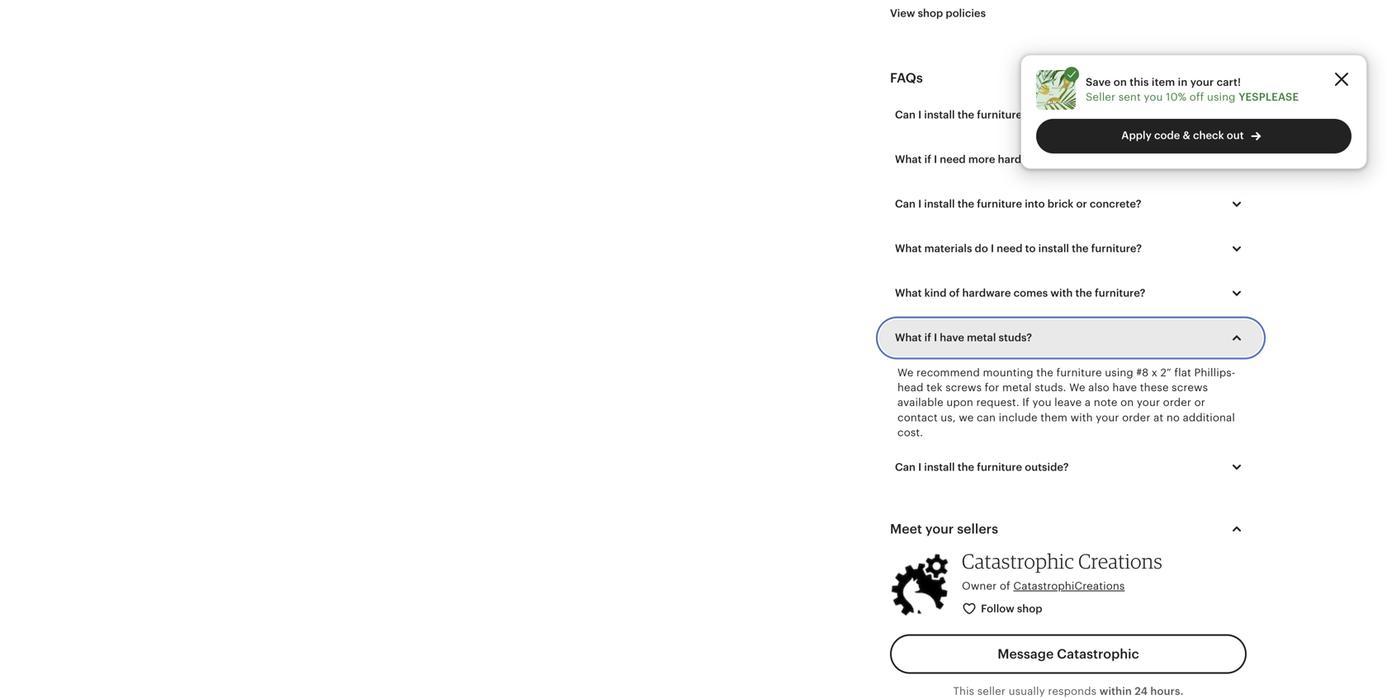 Task type: describe. For each thing, give the bounding box(es) containing it.
studs?
[[999, 332, 1032, 344]]

of inside the "catastrophic creations owner of catastrophicreations"
[[1000, 580, 1011, 593]]

at
[[1154, 412, 1164, 424]]

catastrophic creations owner of catastrophicreations
[[962, 549, 1163, 593]]

what if i need more hardware? button
[[883, 142, 1259, 177]]

0 vertical spatial furniture?
[[1091, 243, 1142, 255]]

contact
[[898, 412, 938, 424]]

what if i have metal studs? button
[[883, 321, 1259, 355]]

these
[[1140, 382, 1169, 394]]

check
[[1193, 129, 1224, 142]]

10%
[[1166, 91, 1187, 103]]

i inside what if i have metal studs? dropdown button
[[934, 332, 937, 344]]

kind
[[925, 287, 947, 300]]

furniture for into
[[977, 198, 1022, 210]]

available
[[898, 397, 944, 409]]

other
[[1079, 109, 1107, 121]]

the up what if i need more hardware?
[[958, 109, 975, 121]]

studs.
[[1035, 382, 1067, 394]]

brick
[[1048, 198, 1074, 210]]

install for can i install the furniture facing the other way?
[[924, 109, 955, 121]]

more
[[969, 153, 996, 166]]

what for what if i need more hardware?
[[895, 153, 922, 166]]

view shop policies button
[[878, 0, 998, 28]]

metal inside the we recommend mounting the furniture using #8 x 2" flat phillips- head tek screws for metal studs. we also have these screws available upon request. if you leave a note on your order or contact us, we can include them with your order at no additional cost.
[[1003, 382, 1032, 394]]

flat
[[1175, 366, 1192, 379]]

what for what materials do i need to install the furniture?
[[895, 243, 922, 255]]

can i install the furniture facing the other way? button
[[883, 98, 1259, 132]]

this
[[953, 685, 975, 698]]

hardware?
[[998, 153, 1052, 166]]

this seller usually responds within 24 hours.
[[953, 685, 1184, 698]]

your down note
[[1096, 412, 1119, 424]]

if
[[1023, 397, 1030, 409]]

view
[[890, 7, 915, 19]]

i inside the can i install the furniture into brick or concrete? dropdown button
[[918, 198, 922, 210]]

apply code & check out
[[1122, 129, 1244, 142]]

in
[[1178, 76, 1188, 88]]

save
[[1086, 76, 1111, 88]]

furniture for outside?
[[977, 461, 1022, 474]]

using inside save on this item in your cart! seller sent you 10% off using yesplease
[[1207, 91, 1236, 103]]

creations
[[1079, 549, 1163, 574]]

meet your sellers
[[890, 522, 998, 537]]

tek
[[927, 382, 943, 394]]

1 vertical spatial furniture?
[[1095, 287, 1146, 300]]

recommend
[[917, 366, 980, 379]]

hours.
[[1151, 685, 1184, 698]]

what materials do i need to install the furniture?
[[895, 243, 1142, 255]]

install for can i install the furniture into brick or concrete?
[[924, 198, 955, 210]]

&
[[1183, 129, 1191, 142]]

on inside the we recommend mounting the furniture using #8 x 2" flat phillips- head tek screws for metal studs. we also have these screws available upon request. if you leave a note on your order or contact us, we can include them with your order at no additional cost.
[[1121, 397, 1134, 409]]

2 screws from the left
[[1172, 382, 1208, 394]]

on inside save on this item in your cart! seller sent you 10% off using yesplease
[[1114, 76, 1127, 88]]

a
[[1085, 397, 1091, 409]]

catastrophicreations link
[[1014, 580, 1125, 593]]

yesplease
[[1239, 91, 1299, 103]]

or inside dropdown button
[[1076, 198, 1087, 210]]

owner
[[962, 580, 997, 593]]

save on this item in your cart! seller sent you 10% off using yesplease
[[1086, 76, 1299, 103]]

i inside what materials do i need to install the furniture? dropdown button
[[991, 243, 994, 255]]

us,
[[941, 412, 956, 424]]

install inside what materials do i need to install the furniture? dropdown button
[[1039, 243, 1069, 255]]

your inside dropdown button
[[926, 522, 954, 537]]

your inside save on this item in your cart! seller sent you 10% off using yesplease
[[1191, 76, 1214, 88]]

shop for follow
[[1017, 603, 1043, 615]]

this
[[1130, 76, 1149, 88]]

catastrophic inside the "catastrophic creations owner of catastrophicreations"
[[962, 549, 1074, 574]]

can i install the furniture outside? button
[[883, 450, 1259, 485]]

we recommend mounting the furniture using #8 x 2" flat phillips- head tek screws for metal studs. we also have these screws available upon request. if you leave a note on your order or contact us, we can include them with your order at no additional cost.
[[898, 366, 1236, 439]]

0 vertical spatial we
[[898, 366, 914, 379]]

seller
[[978, 685, 1006, 698]]

follow
[[981, 603, 1015, 615]]

off
[[1190, 91, 1204, 103]]

what materials do i need to install the furniture? button
[[883, 231, 1259, 266]]

concrete?
[[1090, 198, 1142, 210]]

materials
[[925, 243, 972, 255]]

usually
[[1009, 685, 1045, 698]]

1 vertical spatial we
[[1070, 382, 1086, 394]]

into
[[1025, 198, 1045, 210]]

what kind of hardware comes with the furniture? button
[[883, 276, 1259, 311]]

apply
[[1122, 129, 1152, 142]]

i inside can i install the furniture outside? dropdown button
[[918, 461, 922, 474]]

include
[[999, 412, 1038, 424]]

24
[[1135, 685, 1148, 698]]

follow shop button
[[950, 594, 1057, 625]]

apply code & check out link
[[1036, 119, 1352, 154]]

responds
[[1048, 685, 1097, 698]]

with inside the we recommend mounting the furniture using #8 x 2" flat phillips- head tek screws for metal studs. we also have these screws available upon request. if you leave a note on your order or contact us, we can include them with your order at no additional cost.
[[1071, 412, 1093, 424]]

with inside dropdown button
[[1051, 287, 1073, 300]]

or inside the we recommend mounting the furniture using #8 x 2" flat phillips- head tek screws for metal studs. we also have these screws available upon request. if you leave a note on your order or contact us, we can include them with your order at no additional cost.
[[1195, 397, 1206, 409]]

hardware
[[963, 287, 1011, 300]]

you inside save on this item in your cart! seller sent you 10% off using yesplease
[[1144, 91, 1163, 103]]

item
[[1152, 76, 1175, 88]]

upon
[[947, 397, 974, 409]]

them
[[1041, 412, 1068, 424]]

cart!
[[1217, 76, 1241, 88]]

1 vertical spatial order
[[1122, 412, 1151, 424]]

mounting
[[983, 366, 1034, 379]]

do
[[975, 243, 988, 255]]

out
[[1227, 129, 1244, 142]]

leave
[[1055, 397, 1082, 409]]

note
[[1094, 397, 1118, 409]]

what if i have metal studs?
[[895, 332, 1032, 344]]

using inside the we recommend mounting the furniture using #8 x 2" flat phillips- head tek screws for metal studs. we also have these screws available upon request. if you leave a note on your order or contact us, we can include them with your order at no additional cost.
[[1105, 366, 1134, 379]]



Task type: locate. For each thing, give the bounding box(es) containing it.
0 vertical spatial or
[[1076, 198, 1087, 210]]

1 what from the top
[[895, 153, 922, 166]]

shop
[[918, 7, 943, 19], [1017, 603, 1043, 615]]

head
[[898, 382, 924, 394]]

if up "recommend"
[[925, 332, 932, 344]]

furniture for facing
[[977, 109, 1022, 121]]

also
[[1089, 382, 1110, 394]]

using left '#8'
[[1105, 366, 1134, 379]]

the left other
[[1060, 109, 1077, 121]]

have
[[940, 332, 965, 344], [1113, 382, 1137, 394]]

your down these
[[1137, 397, 1160, 409]]

seller
[[1086, 91, 1116, 103]]

0 vertical spatial can
[[895, 109, 916, 121]]

the down the can i install the furniture into brick or concrete? dropdown button
[[1072, 243, 1089, 255]]

catastrophicreations
[[1014, 580, 1125, 593]]

request.
[[977, 397, 1020, 409]]

0 horizontal spatial or
[[1076, 198, 1087, 210]]

order up no
[[1163, 397, 1192, 409]]

you right if
[[1033, 397, 1052, 409]]

have up "recommend"
[[940, 332, 965, 344]]

can down cost.
[[895, 461, 916, 474]]

0 vertical spatial using
[[1207, 91, 1236, 103]]

i up "recommend"
[[934, 332, 937, 344]]

0 horizontal spatial we
[[898, 366, 914, 379]]

can i install the furniture into brick or concrete?
[[895, 198, 1142, 210]]

if for need
[[925, 153, 932, 166]]

view shop policies
[[890, 7, 986, 19]]

have inside the we recommend mounting the furniture using #8 x 2" flat phillips- head tek screws for metal studs. we also have these screws available upon request. if you leave a note on your order or contact us, we can include them with your order at no additional cost.
[[1113, 382, 1137, 394]]

what left more
[[895, 153, 922, 166]]

i down what if i need more hardware?
[[918, 198, 922, 210]]

need
[[940, 153, 966, 166], [997, 243, 1023, 255]]

can i install the furniture facing the other way?
[[895, 109, 1136, 121]]

way?
[[1110, 109, 1136, 121]]

1 horizontal spatial using
[[1207, 91, 1236, 103]]

what left kind
[[895, 287, 922, 300]]

can down what if i need more hardware?
[[895, 198, 916, 210]]

catastrophic up owner
[[962, 549, 1074, 574]]

i up what if i need more hardware?
[[918, 109, 922, 121]]

phillips-
[[1195, 366, 1236, 379]]

screws down flat
[[1172, 382, 1208, 394]]

order left at at right bottom
[[1122, 412, 1151, 424]]

1 vertical spatial you
[[1033, 397, 1052, 409]]

i right do
[[991, 243, 994, 255]]

what if i need more hardware?
[[895, 153, 1052, 166]]

comes
[[1014, 287, 1048, 300]]

0 horizontal spatial have
[[940, 332, 965, 344]]

furniture inside can i install the furniture facing the other way? 'dropdown button'
[[977, 109, 1022, 121]]

we
[[898, 366, 914, 379], [1070, 382, 1086, 394]]

outside?
[[1025, 461, 1069, 474]]

furniture up also
[[1057, 366, 1102, 379]]

to
[[1025, 243, 1036, 255]]

1 horizontal spatial have
[[1113, 382, 1137, 394]]

on right note
[[1121, 397, 1134, 409]]

install inside can i install the furniture facing the other way? 'dropdown button'
[[924, 109, 955, 121]]

what for what if i have metal studs?
[[895, 332, 922, 344]]

0 vertical spatial order
[[1163, 397, 1192, 409]]

if for have
[[925, 332, 932, 344]]

0 horizontal spatial order
[[1122, 412, 1151, 424]]

what for what kind of hardware comes with the furniture?
[[895, 287, 922, 300]]

0 horizontal spatial of
[[949, 287, 960, 300]]

1 vertical spatial with
[[1071, 412, 1093, 424]]

if left more
[[925, 153, 932, 166]]

1 vertical spatial metal
[[1003, 382, 1032, 394]]

what left materials
[[895, 243, 922, 255]]

furniture inside the can i install the furniture into brick or concrete? dropdown button
[[977, 198, 1022, 210]]

screws
[[946, 382, 982, 394], [1172, 382, 1208, 394]]

shop for view
[[918, 7, 943, 19]]

shop right follow
[[1017, 603, 1043, 615]]

or up additional
[[1195, 397, 1206, 409]]

with right comes
[[1051, 287, 1073, 300]]

can for can i install the furniture facing the other way?
[[895, 109, 916, 121]]

what kind of hardware comes with the furniture?
[[895, 287, 1146, 300]]

within
[[1100, 685, 1132, 698]]

furniture inside can i install the furniture outside? dropdown button
[[977, 461, 1022, 474]]

using
[[1207, 91, 1236, 103], [1105, 366, 1134, 379]]

1 screws from the left
[[946, 382, 982, 394]]

order
[[1163, 397, 1192, 409], [1122, 412, 1151, 424]]

furniture? down what materials do i need to install the furniture? dropdown button at the top of the page
[[1095, 287, 1146, 300]]

we
[[959, 412, 974, 424]]

screws up upon
[[946, 382, 982, 394]]

furniture
[[977, 109, 1022, 121], [977, 198, 1022, 210], [1057, 366, 1102, 379], [977, 461, 1022, 474]]

1 horizontal spatial or
[[1195, 397, 1206, 409]]

install for can i install the furniture outside?
[[924, 461, 955, 474]]

the down what materials do i need to install the furniture? dropdown button at the top of the page
[[1076, 287, 1092, 300]]

furniture?
[[1091, 243, 1142, 255], [1095, 287, 1146, 300]]

1 if from the top
[[925, 153, 932, 166]]

install
[[924, 109, 955, 121], [924, 198, 955, 210], [1039, 243, 1069, 255], [924, 461, 955, 474]]

1 vertical spatial need
[[997, 243, 1023, 255]]

2 if from the top
[[925, 332, 932, 344]]

furniture left outside?
[[977, 461, 1022, 474]]

1 horizontal spatial metal
[[1003, 382, 1032, 394]]

furniture inside the we recommend mounting the furniture using #8 x 2" flat phillips- head tek screws for metal studs. we also have these screws available upon request. if you leave a note on your order or contact us, we can include them with your order at no additional cost.
[[1057, 366, 1102, 379]]

of right kind
[[949, 287, 960, 300]]

the inside the we recommend mounting the furniture using #8 x 2" flat phillips- head tek screws for metal studs. we also have these screws available upon request. if you leave a note on your order or contact us, we can include them with your order at no additional cost.
[[1037, 366, 1054, 379]]

the down what if i need more hardware?
[[958, 198, 975, 210]]

3 what from the top
[[895, 287, 922, 300]]

metal inside dropdown button
[[967, 332, 996, 344]]

catastrophic inside button
[[1057, 647, 1139, 662]]

or right brick
[[1076, 198, 1087, 210]]

can for can i install the furniture into brick or concrete?
[[895, 198, 916, 210]]

1 horizontal spatial of
[[1000, 580, 1011, 593]]

or
[[1076, 198, 1087, 210], [1195, 397, 1206, 409]]

have inside what if i have metal studs? dropdown button
[[940, 332, 965, 344]]

0 vertical spatial you
[[1144, 91, 1163, 103]]

need left the to
[[997, 243, 1023, 255]]

the
[[958, 109, 975, 121], [1060, 109, 1077, 121], [958, 198, 975, 210], [1072, 243, 1089, 255], [1076, 287, 1092, 300], [1037, 366, 1054, 379], [958, 461, 975, 474]]

1 vertical spatial have
[[1113, 382, 1137, 394]]

install inside the can i install the furniture into brick or concrete? dropdown button
[[924, 198, 955, 210]]

0 vertical spatial have
[[940, 332, 965, 344]]

0 horizontal spatial metal
[[967, 332, 996, 344]]

install up what if i need more hardware?
[[924, 109, 955, 121]]

i inside what if i need more hardware? dropdown button
[[934, 153, 937, 166]]

catastrophic up within
[[1057, 647, 1139, 662]]

furniture? down concrete?
[[1091, 243, 1142, 255]]

1 vertical spatial if
[[925, 332, 932, 344]]

1 can from the top
[[895, 109, 916, 121]]

follow shop
[[981, 603, 1043, 615]]

can for can i install the furniture outside?
[[895, 461, 916, 474]]

have down '#8'
[[1113, 382, 1137, 394]]

#8
[[1137, 366, 1149, 379]]

we up leave
[[1070, 382, 1086, 394]]

0 vertical spatial on
[[1114, 76, 1127, 88]]

1 horizontal spatial we
[[1070, 382, 1086, 394]]

install up materials
[[924, 198, 955, 210]]

metal
[[967, 332, 996, 344], [1003, 382, 1032, 394]]

of inside dropdown button
[[949, 287, 960, 300]]

1 vertical spatial catastrophic
[[1057, 647, 1139, 662]]

install inside can i install the furniture outside? dropdown button
[[924, 461, 955, 474]]

can i install the furniture outside?
[[895, 461, 1069, 474]]

metal left studs?
[[967, 332, 996, 344]]

2 can from the top
[[895, 198, 916, 210]]

your right meet
[[926, 522, 954, 537]]

1 horizontal spatial order
[[1163, 397, 1192, 409]]

message catastrophic
[[998, 647, 1139, 662]]

0 vertical spatial need
[[940, 153, 966, 166]]

4 what from the top
[[895, 332, 922, 344]]

on up sent
[[1114, 76, 1127, 88]]

0 horizontal spatial screws
[[946, 382, 982, 394]]

3 can from the top
[[895, 461, 916, 474]]

1 vertical spatial can
[[895, 198, 916, 210]]

0 vertical spatial metal
[[967, 332, 996, 344]]

1 horizontal spatial you
[[1144, 91, 1163, 103]]

0 vertical spatial of
[[949, 287, 960, 300]]

your
[[1191, 76, 1214, 88], [1137, 397, 1160, 409], [1096, 412, 1119, 424], [926, 522, 954, 537]]

1 vertical spatial shop
[[1017, 603, 1043, 615]]

0 horizontal spatial need
[[940, 153, 966, 166]]

furniture left "facing"
[[977, 109, 1022, 121]]

sellers
[[957, 522, 998, 537]]

can
[[977, 412, 996, 424]]

i inside can i install the furniture facing the other way? 'dropdown button'
[[918, 109, 922, 121]]

you inside the we recommend mounting the furniture using #8 x 2" flat phillips- head tek screws for metal studs. we also have these screws available upon request. if you leave a note on your order or contact us, we can include them with your order at no additional cost.
[[1033, 397, 1052, 409]]

0 vertical spatial if
[[925, 153, 932, 166]]

0 horizontal spatial using
[[1105, 366, 1134, 379]]

the up studs.
[[1037, 366, 1054, 379]]

can up what if i need more hardware?
[[895, 109, 916, 121]]

0 horizontal spatial you
[[1033, 397, 1052, 409]]

furniture left into
[[977, 198, 1022, 210]]

policies
[[946, 7, 986, 19]]

what up the head
[[895, 332, 922, 344]]

metal down mounting
[[1003, 382, 1032, 394]]

shop right view
[[918, 7, 943, 19]]

2"
[[1161, 366, 1172, 379]]

the down "we"
[[958, 461, 975, 474]]

0 vertical spatial with
[[1051, 287, 1073, 300]]

for
[[985, 382, 1000, 394]]

1 vertical spatial of
[[1000, 580, 1011, 593]]

0 vertical spatial shop
[[918, 7, 943, 19]]

furniture for using
[[1057, 366, 1102, 379]]

2 what from the top
[[895, 243, 922, 255]]

1 horizontal spatial screws
[[1172, 382, 1208, 394]]

shop inside "button"
[[918, 7, 943, 19]]

your up "off" at the top
[[1191, 76, 1214, 88]]

2 vertical spatial can
[[895, 461, 916, 474]]

shop inside button
[[1017, 603, 1043, 615]]

using down cart!
[[1207, 91, 1236, 103]]

install right the to
[[1039, 243, 1069, 255]]

if
[[925, 153, 932, 166], [925, 332, 932, 344]]

1 vertical spatial using
[[1105, 366, 1134, 379]]

of up follow shop button
[[1000, 580, 1011, 593]]

0 horizontal spatial shop
[[918, 7, 943, 19]]

cost.
[[898, 427, 923, 439]]

1 horizontal spatial need
[[997, 243, 1023, 255]]

i down cost.
[[918, 461, 922, 474]]

can inside 'dropdown button'
[[895, 109, 916, 121]]

you
[[1144, 91, 1163, 103], [1033, 397, 1052, 409]]

1 vertical spatial on
[[1121, 397, 1134, 409]]

with down the a
[[1071, 412, 1093, 424]]

catastrophic creations image
[[890, 554, 952, 616]]

message catastrophic button
[[890, 635, 1247, 674]]

facing
[[1025, 109, 1057, 121]]

i left more
[[934, 153, 937, 166]]

message
[[998, 647, 1054, 662]]

you down item
[[1144, 91, 1163, 103]]

of
[[949, 287, 960, 300], [1000, 580, 1011, 593]]

can i install the furniture into brick or concrete? button
[[883, 187, 1259, 222]]

meet your sellers button
[[875, 510, 1262, 549]]

0 vertical spatial catastrophic
[[962, 549, 1074, 574]]

we up the head
[[898, 366, 914, 379]]

need left more
[[940, 153, 966, 166]]

1 horizontal spatial shop
[[1017, 603, 1043, 615]]

i
[[918, 109, 922, 121], [934, 153, 937, 166], [918, 198, 922, 210], [991, 243, 994, 255], [934, 332, 937, 344], [918, 461, 922, 474]]

install down the us,
[[924, 461, 955, 474]]

1 vertical spatial or
[[1195, 397, 1206, 409]]

sent
[[1119, 91, 1141, 103]]

no
[[1167, 412, 1180, 424]]



Task type: vqa. For each thing, say whether or not it's contained in the screenshot.
The '$ 382.52 Free Shipping'
no



